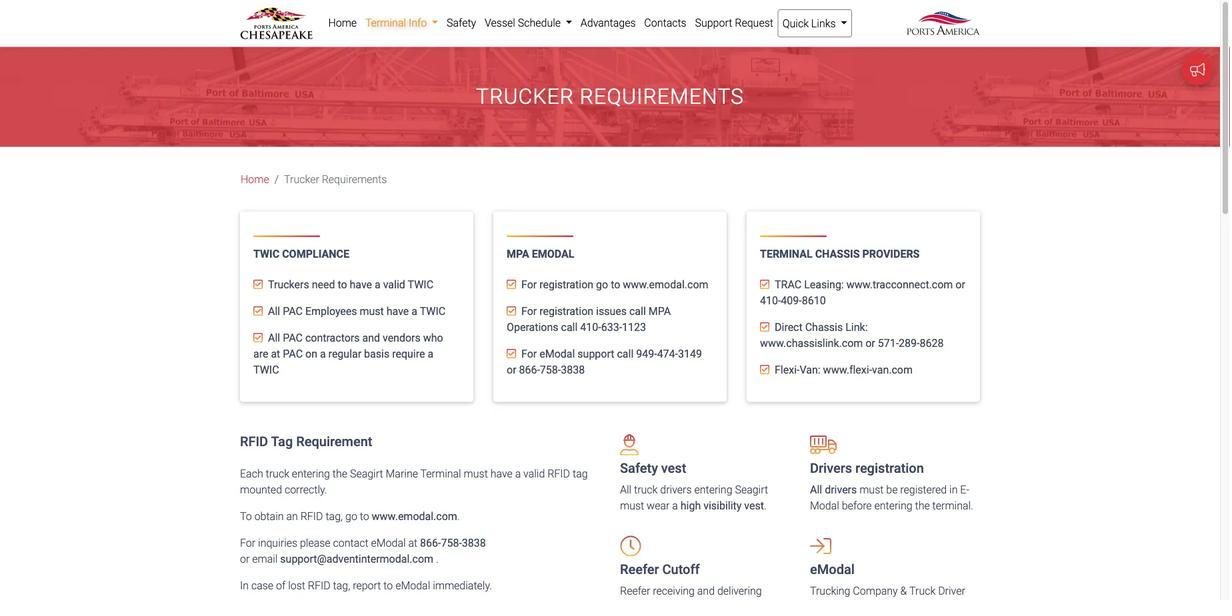 Task type: describe. For each thing, give the bounding box(es) containing it.
3149
[[678, 348, 702, 361]]

and inside reefer receiving and delivering
[[698, 586, 715, 598]]

support request link
[[691, 9, 778, 36]]

terminal inside each truck entering the seagirt marine terminal must have a valid rfid tag mounted correctly.
[[421, 468, 461, 481]]

all pac employees must have a twic
[[268, 305, 446, 318]]

0 vertical spatial tag,
[[326, 511, 343, 524]]

for inquiries please contact emodal at 866-758-3838 or email support@adventintermodal.com .
[[240, 538, 486, 566]]

for for for inquiries please contact emodal at 866-758-3838 or email support@adventintermodal.com .
[[240, 538, 256, 550]]

2 drivers from the left
[[825, 484, 857, 497]]

2 horizontal spatial .
[[764, 500, 767, 513]]

registration for for registration go to www.emodal.com
[[540, 279, 594, 291]]

410-633-1123
[[581, 321, 646, 334]]

vendors
[[383, 332, 421, 345]]

758- inside 'for inquiries please contact emodal at 866-758-3838 or email support@adventintermodal.com .'
[[441, 538, 462, 550]]

compliance
[[282, 248, 349, 261]]

409-
[[781, 295, 802, 307]]

registration for drivers registration
[[856, 461, 924, 477]]

1 horizontal spatial trucker
[[476, 84, 574, 109]]

trac
[[775, 279, 802, 291]]

the inside must be registered in e- modal before entering the terminal.
[[915, 500, 930, 513]]

for registration go to www.emodal.com
[[522, 279, 709, 291]]

marine
[[386, 468, 418, 481]]

please
[[300, 538, 331, 550]]

home for home link to the bottom
[[241, 173, 269, 186]]

flexi-van: www.flexi-van.com
[[775, 364, 913, 377]]

reefer cutoff
[[620, 563, 700, 578]]

visibility
[[704, 500, 742, 513]]

a up all pac employees must have a twic
[[375, 279, 381, 291]]

an
[[286, 511, 298, 524]]

check square image for flexi-van:
[[760, 365, 770, 375]]

schedule
[[518, 16, 561, 29]]

basis
[[364, 348, 390, 361]]

contact
[[333, 538, 369, 550]]

who
[[423, 332, 443, 345]]

must be registered in e- modal before entering the terminal.
[[810, 484, 974, 513]]

regular
[[329, 348, 362, 361]]

e-
[[961, 484, 970, 497]]

to obtain an rfid tag, go to www.emodal.com .
[[240, 511, 460, 524]]

immediately.
[[433, 580, 492, 593]]

link:
[[846, 321, 868, 334]]

report
[[353, 580, 381, 593]]

tag
[[573, 468, 588, 481]]

0 vertical spatial requirements
[[580, 84, 744, 109]]

high
[[681, 500, 701, 513]]

chassis for direct
[[806, 321, 843, 334]]

driver
[[939, 586, 966, 598]]

emodal inside 'for inquiries please contact emodal at 866-758-3838 or email support@adventintermodal.com .'
[[371, 538, 406, 550]]

receiving
[[653, 586, 695, 598]]

trac leasing: www.tracconnect.com or 410-409-8610
[[760, 279, 966, 307]]

quick links link
[[778, 9, 852, 37]]

van.com
[[872, 364, 913, 377]]

474-
[[657, 348, 678, 361]]

1 vertical spatial www.emodal.com link
[[372, 511, 457, 524]]

drivers
[[810, 461, 852, 477]]

949-474-3149 link
[[637, 348, 702, 361]]

a inside each truck entering the seagirt marine terminal must have a valid rfid tag mounted correctly.
[[515, 468, 521, 481]]

operations
[[507, 321, 559, 334]]

seagirt for the
[[350, 468, 383, 481]]

a up "vendors"
[[412, 305, 418, 318]]

terminal.
[[933, 500, 974, 513]]

check square image for truckers need to have a valid twic
[[253, 279, 263, 290]]

for for for emodal support call 949-474-3149 or 866-758-3838
[[522, 348, 537, 361]]

drivers inside all truck drivers entering seagirt must wear a
[[661, 484, 692, 497]]

www.flexi-van.com link
[[823, 364, 913, 377]]

1 vertical spatial www.emodal.com
[[372, 511, 457, 524]]

and inside all pac contractors and vendors who are at pac on a regular basis require a twic
[[362, 332, 380, 345]]

0 horizontal spatial trucker requirements
[[284, 173, 387, 186]]

leasing:
[[804, 279, 844, 291]]

in case of lost rfid tag, report to emodal immediately.
[[240, 580, 492, 593]]

0 horizontal spatial trucker
[[284, 173, 319, 186]]

rfid right lost
[[308, 580, 331, 593]]

1 vertical spatial 866-758-3838 link
[[420, 538, 486, 550]]

www.chassislink.com link
[[760, 337, 863, 350]]

or inside 'for inquiries please contact emodal at 866-758-3838 or email support@adventintermodal.com .'
[[240, 554, 250, 566]]

truckers
[[268, 279, 309, 291]]

949-
[[637, 348, 657, 361]]

check square image for for emodal support call
[[507, 349, 516, 359]]

866- inside for emodal support call 949-474-3149 or 866-758-3838
[[519, 364, 540, 377]]

1 horizontal spatial terminal
[[760, 248, 813, 261]]

3838 inside 'for inquiries please contact emodal at 866-758-3838 or email support@adventintermodal.com .'
[[462, 538, 486, 550]]

high visibility vest .
[[681, 500, 767, 513]]

each
[[240, 468, 263, 481]]

terminal chassis providers
[[760, 248, 920, 261]]

3 pac from the top
[[283, 348, 303, 361]]

check square image for all pac employees must have a twic
[[253, 306, 263, 317]]

before
[[842, 500, 872, 513]]

employees
[[305, 305, 357, 318]]

advantages link
[[577, 9, 640, 36]]

all for all pac contractors and vendors who are at pac on a regular basis require a twic
[[268, 332, 280, 345]]

safety vest
[[620, 461, 687, 477]]

seagirt for entering
[[735, 484, 768, 497]]

1 horizontal spatial www.emodal.com
[[623, 279, 709, 291]]

1 vertical spatial call
[[561, 321, 578, 334]]

www.flexi-
[[823, 364, 872, 377]]

flexi-
[[775, 364, 800, 377]]

on
[[306, 348, 317, 361]]

support
[[695, 16, 733, 29]]

correctly.
[[285, 484, 327, 497]]

check square image for all pac contractors and vendors who are at pac on a regular basis require a twic
[[253, 333, 263, 343]]

1 vertical spatial 410-
[[581, 321, 601, 334]]

safety for safety vest
[[620, 461, 658, 477]]

289-
[[899, 337, 920, 350]]

all for all truck drivers entering seagirt must wear a
[[620, 484, 632, 497]]

0 horizontal spatial valid
[[383, 279, 405, 291]]

quick links
[[783, 17, 839, 30]]

must inside each truck entering the seagirt marine terminal must have a valid rfid tag mounted correctly.
[[464, 468, 488, 481]]

reefer receiving and delivering
[[620, 586, 762, 601]]

for for for registration issues call mpa operations call
[[522, 305, 537, 318]]

0 horizontal spatial have
[[350, 279, 372, 291]]

registered
[[901, 484, 947, 497]]

are
[[253, 348, 268, 361]]

twic compliance
[[253, 248, 349, 261]]

each truck entering the seagirt marine terminal must have a valid rfid tag mounted correctly.
[[240, 468, 588, 497]]

1 vertical spatial vest
[[745, 500, 764, 513]]

1123
[[622, 321, 646, 334]]

vessel schedule link
[[481, 9, 577, 36]]

0 vertical spatial 866-758-3838 link
[[519, 364, 585, 377]]

8628
[[920, 337, 944, 350]]

the inside each truck entering the seagirt marine terminal must have a valid rfid tag mounted correctly.
[[333, 468, 348, 481]]

pac for contractors
[[283, 332, 303, 345]]

all drivers
[[810, 484, 857, 497]]

0 vertical spatial www.emodal.com link
[[623, 279, 709, 291]]

vessel
[[485, 16, 515, 29]]

safety for safety
[[447, 16, 476, 29]]

a down who
[[428, 348, 434, 361]]



Task type: vqa. For each thing, say whether or not it's contained in the screenshot.
"1600" to the top
no



Task type: locate. For each thing, give the bounding box(es) containing it.
drivers registration
[[810, 461, 924, 477]]

vest right visibility at the right bottom of page
[[745, 500, 764, 513]]

advantages
[[581, 16, 636, 29]]

obtain
[[255, 511, 284, 524]]

to right need
[[338, 279, 347, 291]]

1 horizontal spatial the
[[915, 500, 930, 513]]

www.emodal.com link
[[623, 279, 709, 291], [372, 511, 457, 524]]

need
[[312, 279, 335, 291]]

entering inside all truck drivers entering seagirt must wear a
[[695, 484, 733, 497]]

links
[[812, 17, 836, 30]]

www.emodal.com up 1123
[[623, 279, 709, 291]]

truck for each
[[266, 468, 289, 481]]

mpa inside the 'for registration issues call mpa operations call'
[[649, 305, 671, 318]]

reefer for reefer receiving and delivering
[[620, 586, 651, 598]]

truck
[[910, 586, 936, 598]]

2 vertical spatial call
[[617, 348, 634, 361]]

issues
[[596, 305, 627, 318]]

1 vertical spatial terminal
[[421, 468, 461, 481]]

van:
[[800, 364, 821, 377]]

410- inside trac leasing: www.tracconnect.com or 410-409-8610
[[760, 295, 781, 307]]

. right visibility at the right bottom of page
[[764, 500, 767, 513]]

for registration issues call mpa operations call
[[507, 305, 671, 334]]

410-409-8610 link
[[760, 295, 826, 307]]

mpa
[[507, 248, 529, 261], [649, 305, 671, 318]]

go
[[596, 279, 608, 291], [346, 511, 357, 524]]

all inside all truck drivers entering seagirt must wear a
[[620, 484, 632, 497]]

contractors
[[305, 332, 360, 345]]

at inside all pac contractors and vendors who are at pac on a regular basis require a twic
[[271, 348, 280, 361]]

to up 'contact'
[[360, 511, 369, 524]]

truck up mounted
[[266, 468, 289, 481]]

quick
[[783, 17, 809, 30]]

0 vertical spatial entering
[[292, 468, 330, 481]]

0 vertical spatial call
[[630, 305, 646, 318]]

pac
[[283, 305, 303, 318], [283, 332, 303, 345], [283, 348, 303, 361]]

direct
[[775, 321, 803, 334]]

call left 949-
[[617, 348, 634, 361]]

rfid tag requirement
[[240, 434, 373, 450]]

1 vertical spatial home link
[[241, 172, 269, 188]]

a left the high
[[673, 500, 678, 513]]

company
[[853, 586, 898, 598]]

1 vertical spatial the
[[915, 500, 930, 513]]

0 horizontal spatial entering
[[292, 468, 330, 481]]

terminal right "marine"
[[421, 468, 461, 481]]

0 vertical spatial 866-
[[519, 364, 540, 377]]

check square image down operations
[[507, 349, 516, 359]]

seagirt inside all truck drivers entering seagirt must wear a
[[735, 484, 768, 497]]

1 horizontal spatial .
[[457, 511, 460, 524]]

571-289-8628 link
[[878, 337, 944, 350]]

a right on
[[320, 348, 326, 361]]

pac down truckers
[[283, 305, 303, 318]]

all down truckers
[[268, 305, 280, 318]]

registration up be
[[856, 461, 924, 477]]

1 horizontal spatial seagirt
[[735, 484, 768, 497]]

call up 1123
[[630, 305, 646, 318]]

1 vertical spatial 3838
[[462, 538, 486, 550]]

check square image left trac
[[760, 279, 770, 290]]

check square image down mpa emodal
[[507, 279, 516, 290]]

at
[[271, 348, 280, 361], [409, 538, 418, 550]]

registration down mpa emodal
[[540, 279, 594, 291]]

1 horizontal spatial and
[[698, 586, 715, 598]]

registration
[[540, 279, 594, 291], [540, 305, 594, 318], [856, 461, 924, 477]]

truckers need to have a valid twic
[[268, 279, 434, 291]]

emodal inside for emodal support call 949-474-3149 or 866-758-3838
[[540, 348, 575, 361]]

&
[[901, 586, 907, 598]]

all for all drivers
[[810, 484, 823, 497]]

for down mpa emodal
[[522, 279, 537, 291]]

a inside all truck drivers entering seagirt must wear a
[[673, 500, 678, 513]]

request
[[735, 16, 774, 29]]

www.tracconnect.com
[[847, 279, 953, 291]]

410- down issues at bottom
[[581, 321, 601, 334]]

1 horizontal spatial entering
[[695, 484, 733, 497]]

1 vertical spatial 758-
[[441, 538, 462, 550]]

seagirt up high visibility vest .
[[735, 484, 768, 497]]

chassis for terminal
[[816, 248, 860, 261]]

0 horizontal spatial 410-
[[581, 321, 601, 334]]

have
[[350, 279, 372, 291], [387, 305, 409, 318], [491, 468, 513, 481]]

check square image left direct
[[760, 322, 770, 333]]

terminal up trac
[[760, 248, 813, 261]]

all down safety vest
[[620, 484, 632, 497]]

www.emodal.com link down each truck entering the seagirt marine terminal must have a valid rfid tag mounted correctly.
[[372, 511, 457, 524]]

2 vertical spatial pac
[[283, 348, 303, 361]]

all truck drivers entering seagirt must wear a
[[620, 484, 768, 513]]

reefer inside reefer receiving and delivering
[[620, 586, 651, 598]]

must inside all truck drivers entering seagirt must wear a
[[620, 500, 644, 513]]

2 pac from the top
[[283, 332, 303, 345]]

1 vertical spatial trucker requirements
[[284, 173, 387, 186]]

1 vertical spatial entering
[[695, 484, 733, 497]]

delivering
[[718, 586, 762, 598]]

truck inside each truck entering the seagirt marine terminal must have a valid rfid tag mounted correctly.
[[266, 468, 289, 481]]

drivers
[[661, 484, 692, 497], [825, 484, 857, 497]]

support request
[[695, 16, 774, 29]]

check square image for for registration issues call mpa operations call
[[507, 306, 516, 317]]

0 horizontal spatial truck
[[266, 468, 289, 481]]

have inside each truck entering the seagirt marine terminal must have a valid rfid tag mounted correctly.
[[491, 468, 513, 481]]

633-
[[601, 321, 622, 334]]

must
[[360, 305, 384, 318], [464, 468, 488, 481], [860, 484, 884, 497], [620, 500, 644, 513]]

. down each truck entering the seagirt marine terminal must have a valid rfid tag mounted correctly.
[[457, 511, 460, 524]]

twic inside all pac contractors and vendors who are at pac on a regular basis require a twic
[[253, 364, 279, 377]]

inquiries
[[258, 538, 298, 550]]

0 vertical spatial truck
[[266, 468, 289, 481]]

or inside direct chassis link: www.chassislink.com or 571-289-8628
[[866, 337, 876, 350]]

3838 up immediately.
[[462, 538, 486, 550]]

emodal
[[532, 248, 575, 261], [540, 348, 575, 361], [371, 538, 406, 550], [810, 563, 855, 578], [396, 580, 430, 593]]

seagirt inside each truck entering the seagirt marine terminal must have a valid rfid tag mounted correctly.
[[350, 468, 383, 481]]

. inside 'for inquiries please contact emodal at 866-758-3838 or email support@adventintermodal.com .'
[[436, 554, 439, 566]]

0 vertical spatial home
[[328, 16, 357, 29]]

registration inside the 'for registration issues call mpa operations call'
[[540, 305, 594, 318]]

1 vertical spatial chassis
[[806, 321, 843, 334]]

758- down operations
[[540, 364, 561, 377]]

support@adventintermodal.com link
[[280, 554, 436, 566]]

go up issues at bottom
[[596, 279, 608, 291]]

1 check square image from the top
[[253, 279, 263, 290]]

1 horizontal spatial 3838
[[561, 364, 585, 377]]

entering inside must be registered in e- modal before entering the terminal.
[[875, 500, 913, 513]]

1 vertical spatial 866-
[[420, 538, 441, 550]]

0 vertical spatial check square image
[[253, 279, 263, 290]]

0 horizontal spatial go
[[346, 511, 357, 524]]

or right the www.tracconnect.com
[[956, 279, 966, 291]]

vest
[[662, 461, 687, 477], [745, 500, 764, 513]]

2 horizontal spatial have
[[491, 468, 513, 481]]

tag
[[271, 434, 293, 450]]

0 horizontal spatial 3838
[[462, 538, 486, 550]]

entering up visibility at the right bottom of page
[[695, 484, 733, 497]]

for inside 'for inquiries please contact emodal at 866-758-3838 or email support@adventintermodal.com .'
[[240, 538, 256, 550]]

to right the report
[[384, 580, 393, 593]]

571-
[[878, 337, 899, 350]]

entering down be
[[875, 500, 913, 513]]

1 horizontal spatial 866-758-3838 link
[[519, 364, 585, 377]]

valid up all pac employees must have a twic
[[383, 279, 405, 291]]

.
[[764, 500, 767, 513], [457, 511, 460, 524], [436, 554, 439, 566]]

0 vertical spatial seagirt
[[350, 468, 383, 481]]

for up operations
[[522, 305, 537, 318]]

check square image up operations
[[507, 306, 516, 317]]

0 horizontal spatial 866-758-3838 link
[[420, 538, 486, 550]]

1 vertical spatial seagirt
[[735, 484, 768, 497]]

8610
[[802, 295, 826, 307]]

valid left the tag
[[524, 468, 545, 481]]

0 vertical spatial and
[[362, 332, 380, 345]]

0 vertical spatial chassis
[[816, 248, 860, 261]]

0 vertical spatial go
[[596, 279, 608, 291]]

2 reefer from the top
[[620, 586, 651, 598]]

866-758-3838 link up immediately.
[[420, 538, 486, 550]]

0 horizontal spatial mpa
[[507, 248, 529, 261]]

0 vertical spatial 3838
[[561, 364, 585, 377]]

1 vertical spatial have
[[387, 305, 409, 318]]

1 horizontal spatial requirements
[[580, 84, 744, 109]]

3838 inside for emodal support call 949-474-3149 or 866-758-3838
[[561, 364, 585, 377]]

call right operations
[[561, 321, 578, 334]]

requirement
[[296, 434, 373, 450]]

0 vertical spatial have
[[350, 279, 372, 291]]

0 vertical spatial www.emodal.com
[[623, 279, 709, 291]]

758- up immediately.
[[441, 538, 462, 550]]

0 horizontal spatial at
[[271, 348, 280, 361]]

truck inside all truck drivers entering seagirt must wear a
[[634, 484, 658, 497]]

contacts link
[[640, 9, 691, 36]]

check square image for for registration go to
[[507, 279, 516, 290]]

866-758-3838 link
[[519, 364, 585, 377], [420, 538, 486, 550]]

for
[[522, 279, 537, 291], [522, 305, 537, 318], [522, 348, 537, 361], [240, 538, 256, 550]]

0 vertical spatial vest
[[662, 461, 687, 477]]

mounted
[[240, 484, 282, 497]]

trucking
[[810, 586, 851, 598]]

for for for registration go to www.emodal.com
[[522, 279, 537, 291]]

call for support
[[617, 348, 634, 361]]

0 horizontal spatial terminal
[[421, 468, 461, 481]]

require
[[392, 348, 425, 361]]

all
[[268, 305, 280, 318], [268, 332, 280, 345], [620, 484, 632, 497], [810, 484, 823, 497]]

3838 down 'support'
[[561, 364, 585, 377]]

1 vertical spatial tag,
[[333, 580, 350, 593]]

must inside must be registered in e- modal before entering the terminal.
[[860, 484, 884, 497]]

1 drivers from the left
[[661, 484, 692, 497]]

entering
[[292, 468, 330, 481], [695, 484, 733, 497], [875, 500, 913, 513]]

be
[[887, 484, 898, 497]]

866- down operations
[[519, 364, 540, 377]]

1 vertical spatial go
[[346, 511, 357, 524]]

check square image up are
[[253, 333, 263, 343]]

for up email on the bottom
[[240, 538, 256, 550]]

1 horizontal spatial safety
[[620, 461, 658, 477]]

0 horizontal spatial the
[[333, 468, 348, 481]]

all up are
[[268, 332, 280, 345]]

safety inside safety link
[[447, 16, 476, 29]]

vest up all truck drivers entering seagirt must wear a
[[662, 461, 687, 477]]

1 horizontal spatial have
[[387, 305, 409, 318]]

1 pac from the top
[[283, 305, 303, 318]]

1 vertical spatial pac
[[283, 332, 303, 345]]

chassis up leasing:
[[816, 248, 860, 261]]

rfid left the 'tag'
[[240, 434, 268, 450]]

866- inside 'for inquiries please contact emodal at 866-758-3838 or email support@adventintermodal.com .'
[[420, 538, 441, 550]]

email
[[252, 554, 278, 566]]

1 vertical spatial truck
[[634, 484, 658, 497]]

the
[[333, 468, 348, 481], [915, 500, 930, 513]]

2 vertical spatial have
[[491, 468, 513, 481]]

0 vertical spatial trucker requirements
[[476, 84, 744, 109]]

410- down trac
[[760, 295, 781, 307]]

1 horizontal spatial truck
[[634, 484, 658, 497]]

drivers up the high
[[661, 484, 692, 497]]

in
[[240, 580, 249, 593]]

go up 'contact'
[[346, 511, 357, 524]]

tag, left the report
[[333, 580, 350, 593]]

1 vertical spatial valid
[[524, 468, 545, 481]]

0 vertical spatial 410-
[[760, 295, 781, 307]]

1 horizontal spatial drivers
[[825, 484, 857, 497]]

or inside for emodal support call 949-474-3149 or 866-758-3838
[[507, 364, 517, 377]]

all for all pac employees must have a twic
[[268, 305, 280, 318]]

0 vertical spatial home link
[[324, 9, 361, 36]]

pac for employees
[[283, 305, 303, 318]]

1 horizontal spatial valid
[[524, 468, 545, 481]]

chassis inside direct chassis link: www.chassislink.com or 571-289-8628
[[806, 321, 843, 334]]

1 horizontal spatial www.emodal.com link
[[623, 279, 709, 291]]

1 vertical spatial and
[[698, 586, 715, 598]]

registration up operations
[[540, 305, 594, 318]]

check square image
[[253, 279, 263, 290], [253, 333, 263, 343]]

in
[[950, 484, 958, 497]]

entering up correctly.
[[292, 468, 330, 481]]

the down the requirement
[[333, 468, 348, 481]]

0 horizontal spatial home link
[[241, 172, 269, 188]]

check square image for direct chassis link:
[[760, 322, 770, 333]]

866-758-3838 link down operations
[[519, 364, 585, 377]]

case
[[251, 580, 274, 593]]

1 vertical spatial requirements
[[322, 173, 387, 186]]

safety up wear
[[620, 461, 658, 477]]

all up modal
[[810, 484, 823, 497]]

0 horizontal spatial 866-
[[420, 538, 441, 550]]

to up issues at bottom
[[611, 279, 621, 291]]

0 horizontal spatial and
[[362, 332, 380, 345]]

at right are
[[271, 348, 280, 361]]

or left email on the bottom
[[240, 554, 250, 566]]

1 horizontal spatial 758-
[[540, 364, 561, 377]]

pac left on
[[283, 348, 303, 361]]

at inside 'for inquiries please contact emodal at 866-758-3838 or email support@adventintermodal.com .'
[[409, 538, 418, 550]]

reefer up the 'receiving'
[[620, 563, 659, 578]]

terminal
[[760, 248, 813, 261], [421, 468, 461, 481]]

truck for all
[[634, 484, 658, 497]]

or
[[956, 279, 966, 291], [866, 337, 876, 350], [507, 364, 517, 377], [240, 554, 250, 566]]

or inside trac leasing: www.tracconnect.com or 410-409-8610
[[956, 279, 966, 291]]

call inside for emodal support call 949-474-3149 or 866-758-3838
[[617, 348, 634, 361]]

2 check square image from the top
[[253, 333, 263, 343]]

758- inside for emodal support call 949-474-3149 or 866-758-3838
[[540, 364, 561, 377]]

0 vertical spatial 758-
[[540, 364, 561, 377]]

vessel schedule
[[485, 16, 564, 29]]

and
[[362, 332, 380, 345], [698, 586, 715, 598]]

for down operations
[[522, 348, 537, 361]]

registration for for registration issues call mpa operations call
[[540, 305, 594, 318]]

chassis up www.chassislink.com link at right
[[806, 321, 843, 334]]

0 vertical spatial trucker
[[476, 84, 574, 109]]

1 horizontal spatial at
[[409, 538, 418, 550]]

www.chassislink.com
[[760, 337, 863, 350]]

1 vertical spatial registration
[[540, 305, 594, 318]]

wear
[[647, 500, 670, 513]]

check square image left truckers
[[253, 279, 263, 290]]

safety left "vessel"
[[447, 16, 476, 29]]

1 horizontal spatial mpa
[[649, 305, 671, 318]]

0 vertical spatial at
[[271, 348, 280, 361]]

0 horizontal spatial www.emodal.com link
[[372, 511, 457, 524]]

tag, up 'contact'
[[326, 511, 343, 524]]

. up immediately.
[[436, 554, 439, 566]]

safety
[[447, 16, 476, 29], [620, 461, 658, 477]]

1 horizontal spatial go
[[596, 279, 608, 291]]

check square image for trac leasing:
[[760, 279, 770, 290]]

to
[[240, 511, 252, 524]]

3838
[[561, 364, 585, 377], [462, 538, 486, 550]]

0 horizontal spatial seagirt
[[350, 468, 383, 481]]

pac left contractors at the left bottom of page
[[283, 332, 303, 345]]

2 vertical spatial registration
[[856, 461, 924, 477]]

truck up wear
[[634, 484, 658, 497]]

0 horizontal spatial safety
[[447, 16, 476, 29]]

seagirt left "marine"
[[350, 468, 383, 481]]

www.emodal.com link up 1123
[[623, 279, 709, 291]]

drivers up before
[[825, 484, 857, 497]]

tag,
[[326, 511, 343, 524], [333, 580, 350, 593]]

check square image
[[507, 279, 516, 290], [760, 279, 770, 290], [253, 306, 263, 317], [507, 306, 516, 317], [760, 322, 770, 333], [507, 349, 516, 359], [760, 365, 770, 375]]

reefer down reefer cutoff in the bottom right of the page
[[620, 586, 651, 598]]

for inside for emodal support call 949-474-3149 or 866-758-3838
[[522, 348, 537, 361]]

1 horizontal spatial home
[[328, 16, 357, 29]]

866- up immediately.
[[420, 538, 441, 550]]

call for issues
[[630, 305, 646, 318]]

or down operations
[[507, 364, 517, 377]]

to
[[338, 279, 347, 291], [611, 279, 621, 291], [360, 511, 369, 524], [384, 580, 393, 593]]

rfid
[[240, 434, 268, 450], [548, 468, 570, 481], [301, 511, 323, 524], [308, 580, 331, 593]]

all pac contractors and vendors who are at pac on a regular basis require a twic
[[253, 332, 443, 377]]

at up support@adventintermodal.com link
[[409, 538, 418, 550]]

rfid left the tag
[[548, 468, 570, 481]]

2 vertical spatial entering
[[875, 500, 913, 513]]

the down registered
[[915, 500, 930, 513]]

reefer for reefer cutoff
[[620, 563, 659, 578]]

1 reefer from the top
[[620, 563, 659, 578]]

1 vertical spatial mpa
[[649, 305, 671, 318]]

www.emodal.com down each truck entering the seagirt marine terminal must have a valid rfid tag mounted correctly.
[[372, 511, 457, 524]]

valid inside each truck entering the seagirt marine terminal must have a valid rfid tag mounted correctly.
[[524, 468, 545, 481]]

entering inside each truck entering the seagirt marine terminal must have a valid rfid tag mounted correctly.
[[292, 468, 330, 481]]

and up 'basis'
[[362, 332, 380, 345]]

twic
[[253, 248, 280, 261], [408, 279, 434, 291], [420, 305, 446, 318], [253, 364, 279, 377]]

or left 571-
[[866, 337, 876, 350]]

0 horizontal spatial drivers
[[661, 484, 692, 497]]

for inside the 'for registration issues call mpa operations call'
[[522, 305, 537, 318]]

a
[[375, 279, 381, 291], [412, 305, 418, 318], [320, 348, 326, 361], [428, 348, 434, 361], [515, 468, 521, 481], [673, 500, 678, 513]]

cutoff
[[663, 563, 700, 578]]

rfid right an at left bottom
[[301, 511, 323, 524]]

and right the 'receiving'
[[698, 586, 715, 598]]

providers
[[863, 248, 920, 261]]

check square image left flexi-
[[760, 365, 770, 375]]

requirements
[[580, 84, 744, 109], [322, 173, 387, 186]]

1 horizontal spatial home link
[[324, 9, 361, 36]]

check square image up are
[[253, 306, 263, 317]]

home for the rightmost home link
[[328, 16, 357, 29]]

0 horizontal spatial www.emodal.com
[[372, 511, 457, 524]]

1 horizontal spatial trucker requirements
[[476, 84, 744, 109]]

all inside all pac contractors and vendors who are at pac on a regular basis require a twic
[[268, 332, 280, 345]]

866-
[[519, 364, 540, 377], [420, 538, 441, 550]]

0 vertical spatial mpa
[[507, 248, 529, 261]]

1 horizontal spatial vest
[[745, 500, 764, 513]]

1 vertical spatial reefer
[[620, 586, 651, 598]]

0 horizontal spatial requirements
[[322, 173, 387, 186]]

a left the tag
[[515, 468, 521, 481]]

rfid inside each truck entering the seagirt marine terminal must have a valid rfid tag mounted correctly.
[[548, 468, 570, 481]]



